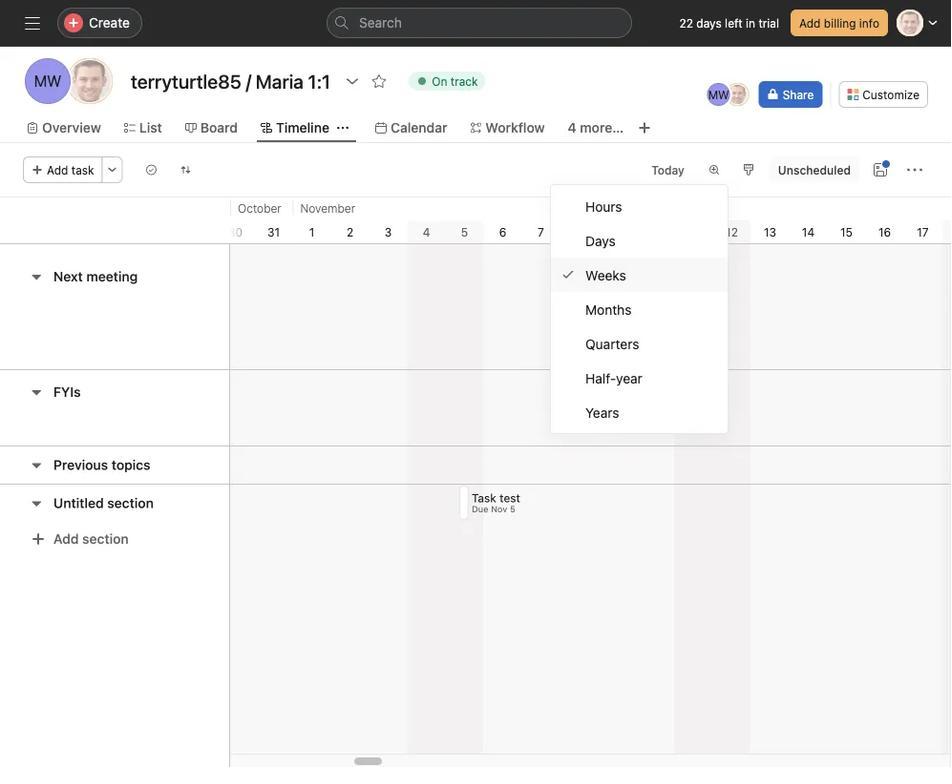 Task type: describe. For each thing, give the bounding box(es) containing it.
3
[[385, 225, 392, 239]]

overview
[[42, 120, 101, 136]]

6
[[499, 225, 507, 239]]

add tab image
[[637, 120, 652, 136]]

add section button
[[23, 522, 136, 557]]

share button
[[759, 81, 823, 108]]

tab actions image
[[337, 122, 349, 134]]

color: none image
[[743, 164, 754, 176]]

search
[[359, 15, 402, 31]]

quarters
[[586, 336, 639, 352]]

next meeting
[[53, 269, 138, 285]]

list link
[[124, 117, 162, 138]]

board
[[200, 120, 238, 136]]

years link
[[551, 395, 728, 430]]

weeks link
[[551, 258, 728, 292]]

share
[[783, 88, 814, 101]]

calendar link
[[375, 117, 447, 138]]

on track
[[432, 75, 478, 88]]

add task
[[47, 163, 94, 177]]

search list box
[[327, 8, 632, 38]]

half-year link
[[551, 361, 728, 395]]

on
[[432, 75, 447, 88]]

0 horizontal spatial mw
[[34, 72, 62, 90]]

task
[[472, 492, 497, 505]]

hours link
[[551, 189, 728, 224]]

nov
[[492, 505, 508, 515]]

next meeting button
[[53, 260, 138, 294]]

16
[[879, 225, 891, 239]]

12
[[726, 225, 738, 239]]

add billing info button
[[791, 10, 888, 36]]

in
[[746, 16, 756, 30]]

fyis
[[53, 384, 81, 400]]

unscheduled button
[[770, 157, 860, 183]]

customize
[[863, 88, 920, 101]]

section for add section
[[82, 532, 129, 547]]

workflow
[[486, 120, 545, 136]]

topics
[[112, 458, 150, 473]]

task test due nov 5
[[472, 492, 521, 515]]

search button
[[327, 8, 632, 38]]

add to starred image
[[372, 74, 387, 89]]

add for add task
[[47, 163, 68, 177]]

31
[[267, 225, 280, 239]]

trial
[[759, 16, 779, 30]]

half-
[[586, 370, 616, 386]]

more…
[[580, 120, 624, 136]]

incomplete tasks image
[[146, 164, 157, 176]]

15
[[841, 225, 853, 239]]

next
[[53, 269, 83, 285]]

0 horizontal spatial 5
[[461, 225, 468, 239]]

expand sidebar image
[[25, 15, 40, 31]]

workflow link
[[470, 117, 545, 138]]

untitled section button
[[53, 487, 154, 521]]

board link
[[185, 117, 238, 138]]

october
[[238, 202, 282, 215]]

save options image
[[873, 162, 888, 178]]

0 horizontal spatial more actions image
[[107, 164, 118, 176]]

timeline
[[276, 120, 329, 136]]

30
[[228, 225, 243, 239]]

create
[[89, 15, 130, 31]]

november
[[300, 202, 355, 215]]

track
[[451, 75, 478, 88]]

13
[[764, 225, 777, 239]]

days
[[586, 233, 616, 249]]

weeks
[[586, 267, 626, 283]]

add section
[[53, 532, 129, 547]]

today
[[652, 163, 685, 177]]

year
[[616, 370, 643, 386]]



Task type: vqa. For each thing, say whether or not it's contained in the screenshot.
1st Completed image from the bottom of the page
no



Task type: locate. For each thing, give the bounding box(es) containing it.
info
[[860, 16, 880, 30]]

1 horizontal spatial more actions image
[[907, 162, 923, 178]]

section
[[107, 496, 154, 511], [82, 532, 129, 547]]

17
[[917, 225, 929, 239]]

show options image
[[345, 74, 360, 89]]

section down topics at bottom
[[107, 496, 154, 511]]

None text field
[[126, 64, 335, 98]]

previous topics button
[[53, 448, 150, 483]]

years
[[586, 405, 619, 421]]

0 vertical spatial section
[[107, 496, 154, 511]]

task
[[71, 163, 94, 177]]

create button
[[57, 8, 142, 38]]

days
[[697, 16, 722, 30]]

add for add section
[[53, 532, 79, 547]]

1 vertical spatial section
[[82, 532, 129, 547]]

customize button
[[839, 81, 928, 108]]

0 vertical spatial add
[[799, 16, 821, 30]]

previous topics
[[53, 458, 150, 473]]

more actions image
[[907, 162, 923, 178], [107, 164, 118, 176]]

add task button
[[23, 157, 103, 183]]

section inside button
[[82, 532, 129, 547]]

add left billing
[[799, 16, 821, 30]]

7
[[538, 225, 544, 239]]

add billing info
[[799, 16, 880, 30]]

months link
[[551, 292, 728, 327]]

mw up overview link
[[34, 72, 62, 90]]

months
[[586, 302, 632, 317]]

1 vertical spatial 5
[[511, 505, 516, 515]]

1
[[309, 225, 315, 239]]

collapse task list for the section fyis image
[[29, 385, 44, 400]]

0 horizontal spatial 4
[[423, 225, 430, 239]]

tt up overview
[[80, 72, 99, 90]]

collapse task list for the section untitled section image
[[29, 496, 44, 511]]

mw
[[34, 72, 62, 90], [708, 88, 729, 101]]

overview link
[[27, 117, 101, 138]]

more actions image right save options 'image'
[[907, 162, 923, 178]]

5 inside "task test due nov 5"
[[511, 505, 516, 515]]

4 for 4
[[423, 225, 430, 239]]

4 left "more…"
[[568, 120, 577, 136]]

meeting
[[86, 269, 138, 285]]

0 vertical spatial 4
[[568, 120, 577, 136]]

timeline link
[[261, 117, 329, 138]]

2 vertical spatial add
[[53, 532, 79, 547]]

half-year
[[586, 370, 643, 386]]

4 for 4 more…
[[568, 120, 577, 136]]

add inside button
[[47, 163, 68, 177]]

add left task
[[47, 163, 68, 177]]

weeks image
[[709, 164, 720, 176]]

calendar
[[391, 120, 447, 136]]

4 more…
[[568, 120, 624, 136]]

0 vertical spatial 5
[[461, 225, 468, 239]]

on track button
[[400, 68, 494, 95]]

9
[[614, 225, 621, 239]]

1 horizontal spatial 5
[[511, 505, 516, 515]]

5
[[461, 225, 468, 239], [511, 505, 516, 515]]

due
[[472, 505, 489, 515]]

billing
[[824, 16, 856, 30]]

test
[[500, 492, 521, 505]]

tt left share button
[[731, 88, 745, 101]]

untitled
[[53, 496, 104, 511]]

1 horizontal spatial 4
[[568, 120, 577, 136]]

22
[[680, 16, 693, 30]]

1 horizontal spatial mw
[[708, 88, 729, 101]]

add down 'untitled'
[[53, 532, 79, 547]]

days link
[[551, 224, 728, 258]]

hours
[[586, 198, 622, 214]]

add
[[799, 16, 821, 30], [47, 163, 68, 177], [53, 532, 79, 547]]

4 more… button
[[568, 117, 624, 138]]

22 days left in trial
[[680, 16, 779, 30]]

fyis button
[[53, 375, 81, 410]]

1 vertical spatial add
[[47, 163, 68, 177]]

1 vertical spatial 4
[[423, 225, 430, 239]]

unscheduled
[[778, 163, 851, 177]]

section down the "untitled section" "button"
[[82, 532, 129, 547]]

4
[[568, 120, 577, 136], [423, 225, 430, 239]]

collapse task list for the section previous topics image
[[29, 458, 44, 473]]

collapse task list for the section next meeting image
[[29, 269, 44, 285]]

4 right 3
[[423, 225, 430, 239]]

section inside "button"
[[107, 496, 154, 511]]

mw left share button
[[708, 88, 729, 101]]

more actions image right task
[[107, 164, 118, 176]]

untitled section
[[53, 496, 154, 511]]

quarters link
[[551, 327, 728, 361]]

left
[[725, 16, 743, 30]]

2
[[347, 225, 354, 239]]

none image
[[180, 164, 192, 176]]

14
[[802, 225, 815, 239]]

tt
[[80, 72, 99, 90], [731, 88, 745, 101]]

add for add billing info
[[799, 16, 821, 30]]

5 left 6
[[461, 225, 468, 239]]

4 inside popup button
[[568, 120, 577, 136]]

today button
[[643, 157, 693, 183]]

5 right nov
[[511, 505, 516, 515]]

0 horizontal spatial tt
[[80, 72, 99, 90]]

previous
[[53, 458, 108, 473]]

section for untitled section
[[107, 496, 154, 511]]

1 horizontal spatial tt
[[731, 88, 745, 101]]

list
[[139, 120, 162, 136]]



